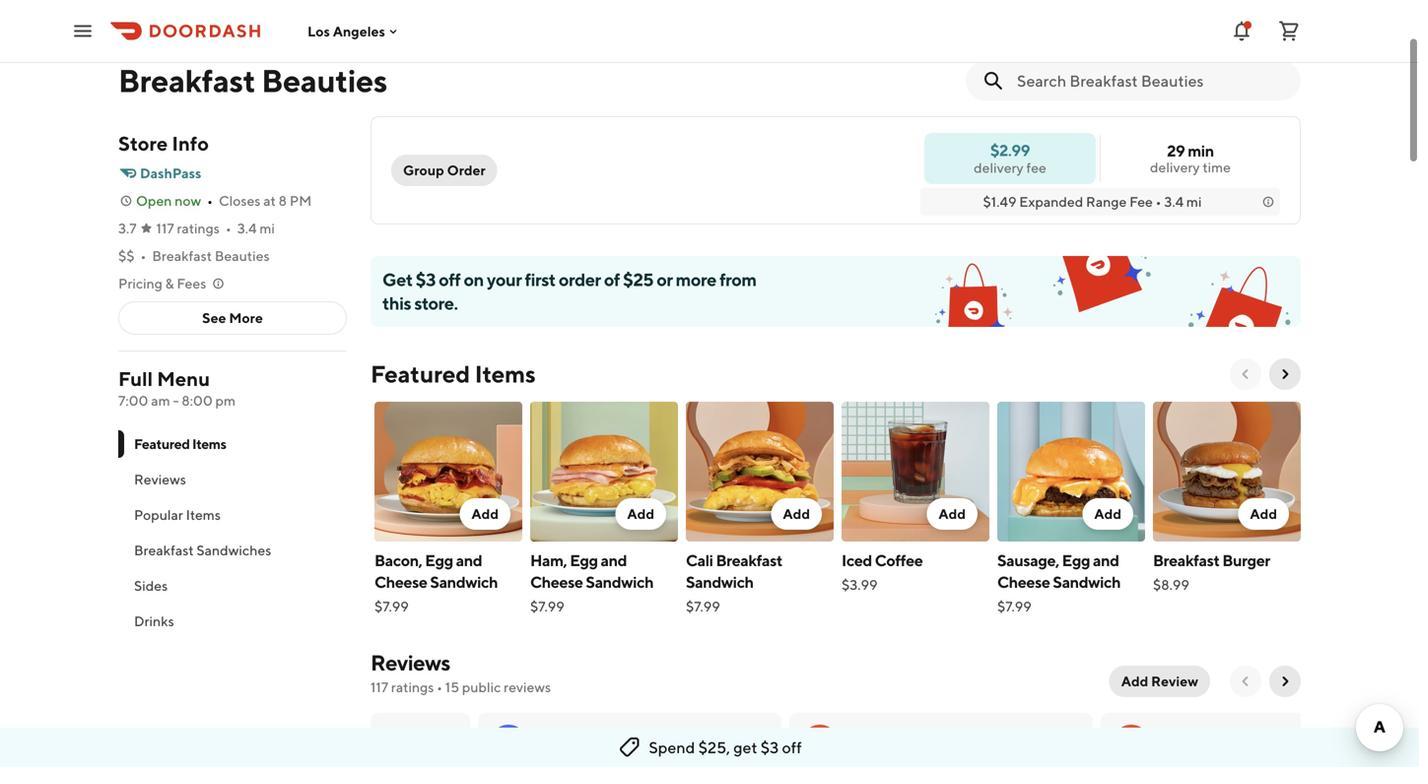 Task type: describe. For each thing, give the bounding box(es) containing it.
and for ham, egg and cheese sandwich
[[601, 551, 627, 570]]

1 vertical spatial featured items
[[134, 436, 226, 452]]

drinks button
[[118, 604, 347, 640]]

los angeles button
[[307, 23, 401, 39]]

get $3 off on your first order of $25 or more from this store.
[[382, 269, 757, 314]]

group order
[[403, 162, 486, 178]]

sandwich inside "cali breakfast sandwich $7.99"
[[686, 573, 754, 592]]

add button for breakfast burger
[[1238, 499, 1289, 530]]

order
[[559, 269, 601, 290]]

3.7
[[118, 220, 137, 237]]

or
[[657, 269, 673, 290]]

time
[[1203, 159, 1231, 175]]

fee
[[1026, 160, 1047, 176]]

delivery inside $2.99 delivery fee
[[974, 160, 1024, 176]]

29 min delivery time
[[1150, 141, 1231, 175]]

sandwich for bacon, egg and cheese sandwich
[[430, 573, 498, 592]]

fee
[[1129, 194, 1153, 210]]

• closes at 8 pm
[[207, 193, 312, 209]]

sausage, egg and cheese sandwich image
[[997, 402, 1145, 542]]

$8.99
[[1153, 577, 1189, 593]]

open now
[[136, 193, 201, 209]]

breakfast burger $8.99
[[1153, 551, 1270, 593]]

breakfast up the fees
[[152, 248, 212, 264]]

$1.49 expanded range fee • 3.4 mi image
[[1260, 194, 1276, 210]]

0 vertical spatial ratings
[[177, 220, 220, 237]]

previous button of carousel image
[[1238, 367, 1254, 382]]

spend $25, get $3 off
[[649, 739, 802, 757]]

egg for bacon,
[[425, 551, 453, 570]]

Item Search search field
[[1017, 70, 1285, 92]]

egg for ham,
[[570, 551, 598, 570]]

now
[[175, 193, 201, 209]]

breakfast sandwiches button
[[118, 533, 347, 569]]

this
[[382, 293, 411, 314]]

full
[[118, 368, 153, 391]]

• right $$ in the left top of the page
[[140, 248, 146, 264]]

1 vertical spatial featured
[[134, 436, 190, 452]]

from
[[719, 269, 757, 290]]

burger
[[1222, 551, 1270, 570]]

group order button
[[391, 155, 497, 186]]

t
[[1126, 733, 1136, 754]]

notification bell image
[[1230, 19, 1254, 43]]

store info
[[118, 132, 209, 155]]

reviews link
[[371, 650, 450, 676]]

group
[[403, 162, 444, 178]]

reviews button
[[118, 462, 347, 498]]

sides button
[[118, 569, 347, 604]]

add inside button
[[1121, 674, 1148, 690]]

$3.99
[[842, 577, 878, 593]]

sandwiches
[[197, 543, 271, 559]]

pm
[[290, 193, 312, 209]]

2 photos button
[[1190, 2, 1289, 34]]

menu
[[157, 368, 210, 391]]

8
[[279, 193, 287, 209]]

ratings inside reviews 117 ratings • 15 public reviews
[[391, 680, 434, 696]]

sausage,
[[997, 551, 1059, 570]]

• inside reviews 117 ratings • 15 public reviews
[[437, 680, 443, 696]]

featured items heading
[[371, 359, 536, 390]]

range
[[1086, 194, 1127, 210]]

of
[[604, 269, 620, 290]]

iced coffee image
[[842, 402, 989, 542]]

• left 3.4 mi on the top left of page
[[226, 220, 231, 237]]

popular
[[134, 507, 183, 523]]

$2.99
[[990, 141, 1030, 160]]

add review button
[[1109, 666, 1210, 698]]

add for cali breakfast sandwich
[[783, 506, 810, 522]]

popular items
[[134, 507, 221, 523]]

• right fee
[[1156, 194, 1162, 210]]

0 vertical spatial 3.4
[[1164, 194, 1184, 210]]

breakfast burger image
[[1153, 402, 1301, 542]]

$2.99 delivery fee
[[974, 141, 1047, 176]]

breakfast for breakfast sandwiches
[[134, 543, 194, 559]]

117 ratings •
[[156, 220, 231, 237]]

at
[[263, 193, 276, 209]]

ham, egg and cheese sandwich $7.99
[[530, 551, 654, 615]]

bacon, egg and cheese sandwich $7.99
[[374, 551, 498, 615]]

order
[[447, 162, 486, 178]]

cali breakfast sandwich image
[[686, 402, 834, 542]]

add for bacon, egg and cheese sandwich
[[471, 506, 499, 522]]

see
[[202, 310, 226, 326]]

a
[[813, 733, 826, 754]]

w
[[499, 733, 518, 754]]

2
[[1222, 9, 1230, 26]]

pricing & fees
[[118, 275, 206, 292]]

add for breakfast burger
[[1250, 506, 1277, 522]]

more
[[229, 310, 263, 326]]

dashpass
[[140, 165, 201, 181]]

$$ • breakfast beauties
[[118, 248, 270, 264]]

closes
[[219, 193, 261, 209]]

1 vertical spatial beauties
[[215, 248, 270, 264]]

first
[[525, 269, 555, 290]]

am
[[151, 393, 170, 409]]

reviews 117 ratings • 15 public reviews
[[371, 650, 551, 696]]

breakfast inside "cali breakfast sandwich $7.99"
[[716, 551, 782, 570]]

info
[[172, 132, 209, 155]]

featured inside heading
[[371, 360, 470, 388]]

more
[[676, 269, 716, 290]]

0 items, open order cart image
[[1277, 19, 1301, 43]]

pm
[[215, 393, 236, 409]]

see more button
[[119, 303, 346, 334]]

min
[[1188, 141, 1214, 160]]

bacon, egg and cheese sandwich image
[[374, 402, 522, 542]]

cali breakfast sandwich $7.99
[[686, 551, 782, 615]]



Task type: locate. For each thing, give the bounding box(es) containing it.
and inside bacon, egg and cheese sandwich $7.99
[[456, 551, 482, 570]]

mi down at
[[260, 220, 275, 237]]

1 horizontal spatial $3
[[761, 739, 779, 757]]

and for bacon, egg and cheese sandwich
[[456, 551, 482, 570]]

3 and from the left
[[1093, 551, 1119, 570]]

breakfast down popular
[[134, 543, 194, 559]]

4 sandwich from the left
[[1053, 573, 1121, 592]]

3 $7.99 from the left
[[686, 599, 720, 615]]

cheese down bacon,
[[374, 573, 427, 592]]

2 horizontal spatial and
[[1093, 551, 1119, 570]]

$7.99 for sausage, egg and cheese sandwich
[[997, 599, 1032, 615]]

0 vertical spatial featured items
[[371, 360, 536, 388]]

1 and from the left
[[456, 551, 482, 570]]

1 $7.99 from the left
[[374, 599, 409, 615]]

$25
[[623, 269, 653, 290]]

0 horizontal spatial ratings
[[177, 220, 220, 237]]

0 horizontal spatial off
[[439, 269, 461, 290]]

1 horizontal spatial cheese
[[530, 573, 583, 592]]

4 add button from the left
[[927, 499, 978, 530]]

1 vertical spatial reviews
[[371, 650, 450, 676]]

and
[[456, 551, 482, 570], [601, 551, 627, 570], [1093, 551, 1119, 570]]

public
[[462, 680, 501, 696]]

1 horizontal spatial reviews
[[371, 650, 450, 676]]

pricing & fees button
[[118, 274, 226, 294]]

3.4 down "closes"
[[237, 220, 257, 237]]

add button for cali breakfast sandwich
[[771, 499, 822, 530]]

0 horizontal spatial $3
[[416, 269, 436, 290]]

reviews for reviews
[[134, 472, 186, 488]]

photos
[[1233, 9, 1277, 26]]

add button for sausage, egg and cheese sandwich
[[1083, 499, 1133, 530]]

2 vertical spatial items
[[186, 507, 221, 523]]

1 vertical spatial ratings
[[391, 680, 434, 696]]

0 horizontal spatial 3.4
[[237, 220, 257, 237]]

1 vertical spatial items
[[192, 436, 226, 452]]

$25,
[[698, 739, 730, 757]]

3.4 mi
[[237, 220, 275, 237]]

8:00
[[182, 393, 213, 409]]

$1.49 expanded range fee • 3.4 mi
[[983, 194, 1202, 210]]

store.
[[414, 293, 458, 314]]

1 horizontal spatial featured
[[371, 360, 470, 388]]

0 horizontal spatial egg
[[425, 551, 453, 570]]

0 vertical spatial 117
[[156, 220, 174, 237]]

featured items down store.
[[371, 360, 536, 388]]

29
[[1167, 141, 1185, 160]]

popular items button
[[118, 498, 347, 533]]

1 vertical spatial $3
[[761, 739, 779, 757]]

add button
[[460, 499, 511, 530], [615, 499, 666, 530], [771, 499, 822, 530], [927, 499, 978, 530], [1083, 499, 1133, 530], [1238, 499, 1289, 530]]

cheese for bacon,
[[374, 573, 427, 592]]

beauties down los
[[261, 62, 387, 99]]

add for iced coffee
[[939, 506, 966, 522]]

0 horizontal spatial cheese
[[374, 573, 427, 592]]

spend
[[649, 739, 695, 757]]

0 horizontal spatial featured
[[134, 436, 190, 452]]

2 and from the left
[[601, 551, 627, 570]]

0 horizontal spatial reviews
[[134, 472, 186, 488]]

breakfast up $8.99
[[1153, 551, 1220, 570]]

off inside get $3 off on your first order of $25 or more from this store.
[[439, 269, 461, 290]]

expanded
[[1019, 194, 1083, 210]]

pricing
[[118, 275, 162, 292]]

0 vertical spatial off
[[439, 269, 461, 290]]

1 horizontal spatial off
[[782, 739, 802, 757]]

$3
[[416, 269, 436, 290], [761, 739, 779, 757]]

3 egg from the left
[[1062, 551, 1090, 570]]

0 vertical spatial featured
[[371, 360, 470, 388]]

add for ham, egg and cheese sandwich
[[627, 506, 654, 522]]

cheese inside sausage, egg and cheese sandwich $7.99
[[997, 573, 1050, 592]]

$7.99 down sausage,
[[997, 599, 1032, 615]]

1 horizontal spatial and
[[601, 551, 627, 570]]

7:00
[[118, 393, 148, 409]]

0 vertical spatial beauties
[[261, 62, 387, 99]]

2 add button from the left
[[615, 499, 666, 530]]

and right the ham,
[[601, 551, 627, 570]]

$7.99 inside bacon, egg and cheese sandwich $7.99
[[374, 599, 409, 615]]

and right sausage,
[[1093, 551, 1119, 570]]

featured down am
[[134, 436, 190, 452]]

3 sandwich from the left
[[686, 573, 754, 592]]

egg right sausage,
[[1062, 551, 1090, 570]]

2 $7.99 from the left
[[530, 599, 565, 615]]

sandwich for ham, egg and cheese sandwich
[[586, 573, 654, 592]]

$7.99 down bacon,
[[374, 599, 409, 615]]

breakfast up info
[[118, 62, 255, 99]]

delivery inside 29 min delivery time
[[1150, 159, 1200, 175]]

sandwich inside sausage, egg and cheese sandwich $7.99
[[1053, 573, 1121, 592]]

and for sausage, egg and cheese sandwich
[[1093, 551, 1119, 570]]

2 cheese from the left
[[530, 573, 583, 592]]

3 add button from the left
[[771, 499, 822, 530]]

1 vertical spatial off
[[782, 739, 802, 757]]

sandwich inside ham, egg and cheese sandwich $7.99
[[586, 573, 654, 592]]

1 vertical spatial 117
[[371, 680, 388, 696]]

previous image
[[1238, 674, 1254, 690]]

ratings down "reviews" link
[[391, 680, 434, 696]]

cheese for sausage,
[[997, 573, 1050, 592]]

ham,
[[530, 551, 567, 570]]

cheese for ham,
[[530, 573, 583, 592]]

0 vertical spatial reviews
[[134, 472, 186, 488]]

beauties down 3.4 mi on the top left of page
[[215, 248, 270, 264]]

items inside the featured items heading
[[475, 360, 536, 388]]

items down your
[[475, 360, 536, 388]]

egg
[[425, 551, 453, 570], [570, 551, 598, 570], [1062, 551, 1090, 570]]

cheese
[[374, 573, 427, 592], [530, 573, 583, 592], [997, 573, 1050, 592]]

6 add button from the left
[[1238, 499, 1289, 530]]

off left a
[[782, 739, 802, 757]]

&
[[165, 275, 174, 292]]

0 vertical spatial items
[[475, 360, 536, 388]]

2 horizontal spatial egg
[[1062, 551, 1090, 570]]

off
[[439, 269, 461, 290], [782, 739, 802, 757]]

$$
[[118, 248, 135, 264]]

1 horizontal spatial delivery
[[1150, 159, 1200, 175]]

beauties
[[261, 62, 387, 99], [215, 248, 270, 264]]

3.4
[[1164, 194, 1184, 210], [237, 220, 257, 237]]

featured down store.
[[371, 360, 470, 388]]

2 egg from the left
[[570, 551, 598, 570]]

items
[[475, 360, 536, 388], [192, 436, 226, 452], [186, 507, 221, 523]]

cheese inside bacon, egg and cheese sandwich $7.99
[[374, 573, 427, 592]]

2 photos
[[1222, 9, 1277, 26]]

breakfast inside button
[[134, 543, 194, 559]]

1 horizontal spatial 117
[[371, 680, 388, 696]]

• left 15
[[437, 680, 443, 696]]

15
[[445, 680, 459, 696]]

• right now
[[207, 193, 213, 209]]

$7.99 inside "cali breakfast sandwich $7.99"
[[686, 599, 720, 615]]

3.4 right fee
[[1164, 194, 1184, 210]]

ratings up "$$ • breakfast beauties"
[[177, 220, 220, 237]]

reviews up popular
[[134, 472, 186, 488]]

your
[[487, 269, 522, 290]]

open menu image
[[71, 19, 95, 43]]

0 vertical spatial mi
[[1186, 194, 1202, 210]]

-
[[173, 393, 179, 409]]

1 add button from the left
[[460, 499, 511, 530]]

$7.99
[[374, 599, 409, 615], [530, 599, 565, 615], [686, 599, 720, 615], [997, 599, 1032, 615]]

0 horizontal spatial mi
[[260, 220, 275, 237]]

1 horizontal spatial egg
[[570, 551, 598, 570]]

add button for bacon, egg and cheese sandwich
[[460, 499, 511, 530]]

items inside popular items button
[[186, 507, 221, 523]]

egg inside ham, egg and cheese sandwich $7.99
[[570, 551, 598, 570]]

add for sausage, egg and cheese sandwich
[[1094, 506, 1122, 522]]

egg right bacon,
[[425, 551, 453, 570]]

featured
[[371, 360, 470, 388], [134, 436, 190, 452]]

0 horizontal spatial delivery
[[974, 160, 1024, 176]]

cheese inside ham, egg and cheese sandwich $7.99
[[530, 573, 583, 592]]

add button for iced coffee
[[927, 499, 978, 530]]

$1.49
[[983, 194, 1017, 210]]

and right bacon,
[[456, 551, 482, 570]]

featured items down -
[[134, 436, 226, 452]]

items up 'breakfast sandwiches'
[[186, 507, 221, 523]]

•
[[207, 193, 213, 209], [1156, 194, 1162, 210], [226, 220, 231, 237], [140, 248, 146, 264], [437, 680, 443, 696]]

reviews inside reviews 117 ratings • 15 public reviews
[[371, 650, 450, 676]]

$3 inside get $3 off on your first order of $25 or more from this store.
[[416, 269, 436, 290]]

117 inside reviews 117 ratings • 15 public reviews
[[371, 680, 388, 696]]

1 egg from the left
[[425, 551, 453, 570]]

1 horizontal spatial 3.4
[[1164, 194, 1184, 210]]

ratings
[[177, 220, 220, 237], [391, 680, 434, 696]]

sides
[[134, 578, 168, 594]]

1 horizontal spatial featured items
[[371, 360, 536, 388]]

los angeles
[[307, 23, 385, 39]]

angeles
[[333, 23, 385, 39]]

add review
[[1121, 674, 1198, 690]]

4 $7.99 from the left
[[997, 599, 1032, 615]]

reviews
[[134, 472, 186, 488], [371, 650, 450, 676]]

117 down "open now"
[[156, 220, 174, 237]]

117 down "reviews" link
[[371, 680, 388, 696]]

fees
[[177, 275, 206, 292]]

reviews for reviews 117 ratings • 15 public reviews
[[371, 650, 450, 676]]

reviews up 15
[[371, 650, 450, 676]]

delivery up $1.49
[[974, 160, 1024, 176]]

breakfast inside 'breakfast burger $8.99'
[[1153, 551, 1220, 570]]

items up reviews 'button'
[[192, 436, 226, 452]]

0 horizontal spatial and
[[456, 551, 482, 570]]

1 horizontal spatial ratings
[[391, 680, 434, 696]]

cali
[[686, 551, 713, 570]]

sandwich for sausage, egg and cheese sandwich
[[1053, 573, 1121, 592]]

1 horizontal spatial mi
[[1186, 194, 1202, 210]]

add
[[471, 506, 499, 522], [627, 506, 654, 522], [783, 506, 810, 522], [939, 506, 966, 522], [1094, 506, 1122, 522], [1250, 506, 1277, 522], [1121, 674, 1148, 690]]

iced
[[842, 551, 872, 570]]

off left the on
[[439, 269, 461, 290]]

egg for sausage,
[[1062, 551, 1090, 570]]

full menu 7:00 am - 8:00 pm
[[118, 368, 236, 409]]

add button for ham, egg and cheese sandwich
[[615, 499, 666, 530]]

drinks
[[134, 613, 174, 630]]

3 cheese from the left
[[997, 573, 1050, 592]]

breakfast for breakfast beauties
[[118, 62, 255, 99]]

0 horizontal spatial featured items
[[134, 436, 226, 452]]

$7.99 for ham, egg and cheese sandwich
[[530, 599, 565, 615]]

breakfast
[[118, 62, 255, 99], [152, 248, 212, 264], [134, 543, 194, 559], [716, 551, 782, 570], [1153, 551, 1220, 570]]

2 sandwich from the left
[[586, 573, 654, 592]]

117
[[156, 220, 174, 237], [371, 680, 388, 696]]

delivery left time
[[1150, 159, 1200, 175]]

2 horizontal spatial cheese
[[997, 573, 1050, 592]]

sandwich inside bacon, egg and cheese sandwich $7.99
[[430, 573, 498, 592]]

1 sandwich from the left
[[430, 573, 498, 592]]

$7.99 down cali
[[686, 599, 720, 615]]

$7.99 inside sausage, egg and cheese sandwich $7.99
[[997, 599, 1032, 615]]

$3 right get
[[761, 739, 779, 757]]

breakfast for breakfast burger $8.99
[[1153, 551, 1220, 570]]

egg inside sausage, egg and cheese sandwich $7.99
[[1062, 551, 1090, 570]]

egg right the ham,
[[570, 551, 598, 570]]

5 add button from the left
[[1083, 499, 1133, 530]]

and inside sausage, egg and cheese sandwich $7.99
[[1093, 551, 1119, 570]]

iced coffee $3.99
[[842, 551, 923, 593]]

$7.99 for bacon, egg and cheese sandwich
[[374, 599, 409, 615]]

coffee
[[875, 551, 923, 570]]

get
[[382, 269, 413, 290]]

next button of carousel image
[[1277, 367, 1293, 382]]

reviews
[[504, 680, 551, 696]]

see more
[[202, 310, 263, 326]]

next image
[[1277, 674, 1293, 690]]

reviews inside 'button'
[[134, 472, 186, 488]]

review
[[1151, 674, 1198, 690]]

ham, egg and cheese sandwich image
[[530, 402, 678, 542]]

0 horizontal spatial 117
[[156, 220, 174, 237]]

1 vertical spatial 3.4
[[237, 220, 257, 237]]

store
[[118, 132, 168, 155]]

get
[[733, 739, 757, 757]]

1 cheese from the left
[[374, 573, 427, 592]]

egg inside bacon, egg and cheese sandwich $7.99
[[425, 551, 453, 570]]

$7.99 inside ham, egg and cheese sandwich $7.99
[[530, 599, 565, 615]]

and inside ham, egg and cheese sandwich $7.99
[[601, 551, 627, 570]]

sandwich
[[430, 573, 498, 592], [586, 573, 654, 592], [686, 573, 754, 592], [1053, 573, 1121, 592]]

0 vertical spatial $3
[[416, 269, 436, 290]]

$7.99 down the ham,
[[530, 599, 565, 615]]

cheese down sausage,
[[997, 573, 1050, 592]]

sausage, egg and cheese sandwich $7.99
[[997, 551, 1121, 615]]

$3 up store.
[[416, 269, 436, 290]]

1 vertical spatial mi
[[260, 220, 275, 237]]

delivery
[[1150, 159, 1200, 175], [974, 160, 1024, 176]]

los
[[307, 23, 330, 39]]

breakfast beauties
[[118, 62, 387, 99]]

cheese down the ham,
[[530, 573, 583, 592]]

breakfast right cali
[[716, 551, 782, 570]]

mi down 29 min delivery time
[[1186, 194, 1202, 210]]



Task type: vqa. For each thing, say whether or not it's contained in the screenshot.
Cali at the bottom of page
yes



